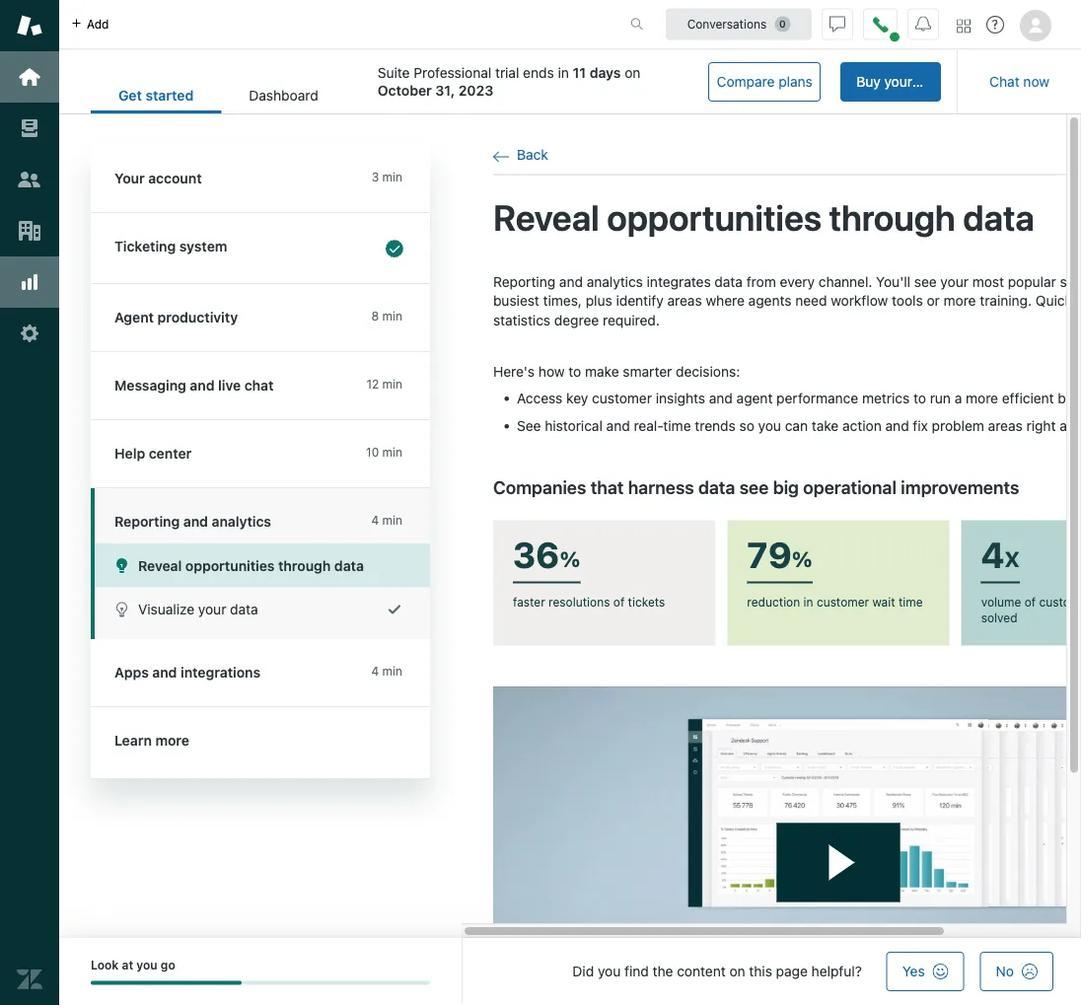 Task type: vqa. For each thing, say whether or not it's contained in the screenshot.
THIS at the bottom right
yes



Task type: describe. For each thing, give the bounding box(es) containing it.
views image
[[17, 115, 42, 141]]

live
[[218, 377, 241, 394]]

through inside button
[[278, 557, 331, 574]]

notifications image
[[916, 16, 931, 32]]

11
[[573, 65, 586, 81]]

31,
[[435, 82, 455, 99]]

improvements
[[901, 476, 1020, 498]]

in inside region
[[804, 595, 814, 609]]

wait
[[873, 595, 895, 609]]

add button
[[59, 0, 121, 48]]

progress bar image
[[91, 981, 242, 985]]

volume
[[981, 595, 1021, 609]]

see inside the reporting and analytics integrates data from every channel. you'll see your most popular sup
[[914, 273, 937, 290]]

main element
[[0, 0, 59, 1005]]

volume of custome
[[981, 595, 1081, 625]]

zendesk support image
[[17, 13, 42, 38]]

region containing 36
[[493, 272, 1081, 1005]]

and down center in the left of the page
[[183, 514, 208, 530]]

days
[[590, 65, 621, 81]]

4 for reporting and analytics
[[371, 514, 379, 527]]

at
[[122, 958, 133, 972]]

companies that harness data see big operational improvements
[[493, 476, 1020, 498]]

1 horizontal spatial you
[[598, 963, 621, 980]]

back button
[[493, 146, 548, 164]]

time for access key customer insights and agent performance metrics to run a more efficient bus
[[663, 418, 691, 434]]

x
[[1005, 546, 1020, 571]]

reveal inside content-title region
[[493, 196, 600, 238]]

10 min
[[366, 445, 403, 459]]

find
[[625, 963, 649, 980]]

channel.
[[819, 273, 873, 290]]

access key customer insights and agent performance metrics to run a more efficient bus
[[517, 390, 1081, 406]]

min for messaging and live chat
[[382, 377, 403, 391]]

1 of from the left
[[613, 595, 625, 609]]

trial for professional
[[495, 65, 519, 81]]

customer for insights
[[592, 390, 652, 406]]

right
[[1027, 418, 1056, 434]]

8 min
[[372, 309, 403, 323]]

compare plans
[[717, 74, 813, 90]]

fix
[[913, 418, 928, 434]]

get help image
[[987, 16, 1004, 34]]

reporting and analytics integrates data from every channel. you'll see your most popular sup
[[493, 273, 1081, 328]]

help center
[[114, 445, 192, 462]]

opportunities inside button
[[185, 557, 275, 574]]

real-
[[634, 418, 663, 434]]

suite professional trial ends in 11 days on october 31, 2023
[[378, 65, 641, 99]]

suite
[[378, 65, 410, 81]]

min for your account
[[382, 170, 403, 184]]

did you find the content on this page helpful?
[[573, 963, 862, 980]]

your account heading
[[91, 145, 430, 213]]

opportunities inside content-title region
[[607, 196, 822, 238]]

reporting for reporting and analytics integrates data from every channel. you'll see your most popular sup
[[493, 273, 556, 290]]

data inside content-title region
[[963, 196, 1035, 238]]

operational
[[803, 476, 897, 498]]

trial for your
[[916, 74, 940, 90]]

that
[[591, 476, 624, 498]]

8
[[372, 309, 379, 323]]

content-title region
[[493, 195, 1081, 240]]

bus
[[1058, 390, 1081, 406]]

no button
[[980, 952, 1054, 992]]

compare
[[717, 74, 775, 90]]

79
[[747, 534, 792, 576]]

button displays agent's chat status as invisible. image
[[830, 16, 846, 32]]

see historical and real-time trends so you can take action and fix problem areas right awa
[[517, 418, 1081, 434]]

chat
[[990, 74, 1020, 90]]

custome
[[1039, 595, 1081, 609]]

and left live
[[190, 377, 215, 394]]

run
[[930, 390, 951, 406]]

visualize your data
[[138, 601, 258, 618]]

popular
[[1008, 273, 1056, 290]]

12 min
[[366, 377, 403, 391]]

page
[[776, 963, 808, 980]]

account
[[148, 170, 202, 186]]

areas
[[988, 418, 1023, 434]]

4 for apps and integrations
[[371, 664, 379, 678]]

center
[[149, 445, 192, 462]]

here's how to make smarter decisions:
[[493, 363, 740, 379]]

3
[[372, 170, 379, 184]]

learn
[[114, 733, 152, 749]]

ticketing
[[114, 238, 176, 255]]

you'll
[[876, 273, 911, 290]]

your inside the reporting and analytics integrates data from every channel. you'll see your most popular sup
[[941, 273, 969, 290]]

12
[[366, 377, 379, 391]]

of inside 'volume of custome'
[[1025, 595, 1036, 609]]

0 horizontal spatial you
[[136, 958, 158, 972]]

metrics
[[862, 390, 910, 406]]

faster resolutions of tickets
[[513, 595, 665, 609]]

october
[[378, 82, 432, 99]]

big
[[773, 476, 799, 498]]

zendesk image
[[17, 967, 42, 993]]

visualize your data button
[[95, 588, 430, 631]]

look
[[91, 958, 119, 972]]

analytics for reporting and analytics integrates data from every channel. you'll see your most popular sup
[[587, 273, 643, 290]]

plans
[[779, 74, 813, 90]]

system
[[179, 238, 227, 255]]

learn more button
[[91, 707, 426, 774]]

action
[[843, 418, 882, 434]]

back
[[517, 147, 548, 163]]

yes
[[902, 963, 925, 980]]

min for apps and integrations
[[382, 664, 403, 678]]

buy
[[857, 74, 881, 90]]

reporting image
[[17, 269, 42, 295]]

harness
[[628, 476, 694, 498]]

organizations image
[[17, 218, 42, 244]]

% for 79
[[792, 546, 813, 571]]

here's
[[493, 363, 535, 379]]

productivity
[[157, 309, 238, 326]]

performance
[[777, 390, 859, 406]]

reveal opportunities through data inside button
[[138, 557, 364, 574]]

progress-bar progress bar
[[91, 981, 430, 985]]

content
[[677, 963, 726, 980]]

on inside 'suite professional trial ends in 11 days on october 31, 2023'
[[625, 65, 641, 81]]

awa
[[1060, 418, 1081, 434]]

insights
[[656, 390, 705, 406]]

this
[[749, 963, 772, 980]]

1 horizontal spatial to
[[914, 390, 926, 406]]

ticketing system
[[114, 238, 227, 255]]

professional
[[414, 65, 492, 81]]

tab list containing get started
[[91, 77, 346, 113]]

integrations
[[181, 664, 261, 681]]

% for 36
[[560, 546, 581, 571]]

and inside the reporting and analytics integrates data from every channel. you'll see your most popular sup
[[559, 273, 583, 290]]

decisions:
[[676, 363, 740, 379]]

36
[[513, 534, 560, 576]]

October 31, 2023 text field
[[378, 82, 494, 99]]

4 min for integrations
[[371, 664, 403, 678]]

1 vertical spatial 4
[[981, 534, 1005, 576]]



Task type: locate. For each thing, give the bounding box(es) containing it.
customers image
[[17, 167, 42, 192]]

min inside your account heading
[[382, 170, 403, 184]]

in left 11
[[558, 65, 569, 81]]

resolutions
[[549, 595, 610, 609]]

1 vertical spatial see
[[740, 476, 769, 498]]

analytics left integrates
[[587, 273, 643, 290]]

agent productivity
[[114, 309, 238, 326]]

1 vertical spatial more
[[155, 733, 189, 749]]

reporting and analytics
[[114, 514, 271, 530]]

footer containing did you find the content on this page helpful?
[[59, 938, 1081, 1005]]

buy your trial button
[[841, 62, 941, 102]]

agent
[[737, 390, 773, 406]]

opportunities
[[607, 196, 822, 238], [185, 557, 275, 574]]

0 horizontal spatial reveal opportunities through data
[[138, 557, 364, 574]]

reveal down 'back'
[[493, 196, 600, 238]]

get started image
[[17, 64, 42, 90]]

2 vertical spatial your
[[198, 601, 226, 618]]

your inside section
[[884, 74, 913, 90]]

reveal opportunities through data up from
[[493, 196, 1035, 238]]

reporting
[[493, 273, 556, 290], [114, 514, 180, 530]]

data right harness
[[698, 476, 735, 498]]

0 horizontal spatial on
[[625, 65, 641, 81]]

1 vertical spatial reveal
[[138, 557, 182, 574]]

reveal opportunities through data button
[[95, 544, 430, 588]]

0 horizontal spatial through
[[278, 557, 331, 574]]

help
[[114, 445, 145, 462]]

tab list
[[91, 77, 346, 113]]

% up resolutions
[[560, 546, 581, 571]]

get started
[[118, 87, 194, 104]]

6 min from the top
[[382, 664, 403, 678]]

4
[[371, 514, 379, 527], [981, 534, 1005, 576], [371, 664, 379, 678]]

sup
[[1060, 273, 1081, 290]]

0 horizontal spatial reporting
[[114, 514, 180, 530]]

0 vertical spatial 4 min
[[371, 514, 403, 527]]

reporting for reporting and analytics
[[114, 514, 180, 530]]

reduction in customer wait time
[[747, 595, 923, 609]]

you right so
[[758, 418, 781, 434]]

in
[[558, 65, 569, 81], [804, 595, 814, 609]]

faster
[[513, 595, 545, 609]]

more inside "dropdown button"
[[155, 733, 189, 749]]

look at you go
[[91, 958, 175, 972]]

apps
[[114, 664, 149, 681]]

zendesk products image
[[957, 19, 971, 33]]

0 horizontal spatial of
[[613, 595, 625, 609]]

4 min for analytics
[[371, 514, 403, 527]]

conversations
[[687, 17, 767, 31]]

trial inside 'suite professional trial ends in 11 days on october 31, 2023'
[[495, 65, 519, 81]]

1 4 min from the top
[[371, 514, 403, 527]]

2 4 min from the top
[[371, 664, 403, 678]]

footer
[[59, 938, 1081, 1005]]

opportunities up integrates
[[607, 196, 822, 238]]

0 vertical spatial see
[[914, 273, 937, 290]]

1 horizontal spatial of
[[1025, 595, 1036, 609]]

of right volume on the bottom
[[1025, 595, 1036, 609]]

1 horizontal spatial reveal
[[493, 196, 600, 238]]

through
[[829, 196, 956, 238], [278, 557, 331, 574]]

1 horizontal spatial see
[[914, 273, 937, 290]]

dashboard
[[249, 87, 318, 104]]

conversations button
[[666, 8, 812, 40]]

% inside 36 %
[[560, 546, 581, 571]]

0 vertical spatial on
[[625, 65, 641, 81]]

and up how
[[559, 273, 583, 290]]

trial inside button
[[916, 74, 940, 90]]

0 horizontal spatial more
[[155, 733, 189, 749]]

data left from
[[715, 273, 743, 290]]

how
[[539, 363, 565, 379]]

1 min from the top
[[382, 170, 403, 184]]

0 horizontal spatial reveal
[[138, 557, 182, 574]]

get
[[118, 87, 142, 104]]

0 horizontal spatial to
[[569, 363, 581, 379]]

0 vertical spatial reporting
[[493, 273, 556, 290]]

and up trends
[[709, 390, 733, 406]]

and right apps
[[152, 664, 177, 681]]

10
[[366, 445, 379, 459]]

messaging
[[114, 377, 186, 394]]

more right a
[[966, 390, 998, 406]]

time
[[663, 418, 691, 434], [899, 595, 923, 609]]

take
[[812, 418, 839, 434]]

you inside region
[[758, 418, 781, 434]]

your right 'buy'
[[884, 74, 913, 90]]

and left "real-"
[[606, 418, 630, 434]]

a
[[955, 390, 962, 406]]

data down reveal opportunities through data button
[[230, 601, 258, 618]]

time down "insights"
[[663, 418, 691, 434]]

key
[[566, 390, 588, 406]]

customer left wait
[[817, 595, 869, 609]]

0 horizontal spatial time
[[663, 418, 691, 434]]

3 min from the top
[[382, 377, 403, 391]]

to right how
[[569, 363, 581, 379]]

0 horizontal spatial %
[[560, 546, 581, 571]]

1 horizontal spatial %
[[792, 546, 813, 571]]

0 horizontal spatial opportunities
[[185, 557, 275, 574]]

reporting up here's
[[493, 273, 556, 290]]

through up you'll
[[829, 196, 956, 238]]

0 horizontal spatial trial
[[495, 65, 519, 81]]

0 horizontal spatial in
[[558, 65, 569, 81]]

2 horizontal spatial you
[[758, 418, 781, 434]]

1 horizontal spatial your
[[884, 74, 913, 90]]

yes button
[[887, 952, 965, 992]]

you right at
[[136, 958, 158, 972]]

data
[[963, 196, 1035, 238], [715, 273, 743, 290], [698, 476, 735, 498], [334, 557, 364, 574], [230, 601, 258, 618]]

time for 79
[[899, 595, 923, 609]]

you right did
[[598, 963, 621, 980]]

on left this on the right bottom of page
[[730, 963, 745, 980]]

on
[[625, 65, 641, 81], [730, 963, 745, 980]]

messaging and live chat
[[114, 377, 274, 394]]

1 vertical spatial reveal opportunities through data
[[138, 557, 364, 574]]

1 horizontal spatial time
[[899, 595, 923, 609]]

1 horizontal spatial analytics
[[587, 273, 643, 290]]

min for reporting and analytics
[[382, 514, 403, 527]]

5 min from the top
[[382, 514, 403, 527]]

reveal up visualize
[[138, 557, 182, 574]]

0 vertical spatial customer
[[592, 390, 652, 406]]

1 horizontal spatial through
[[829, 196, 956, 238]]

trial left ends
[[495, 65, 519, 81]]

can
[[785, 418, 808, 434]]

video element
[[493, 687, 1081, 1005]]

min for agent productivity
[[382, 309, 403, 323]]

through inside content-title region
[[829, 196, 956, 238]]

reveal inside button
[[138, 557, 182, 574]]

your
[[114, 170, 145, 186]]

1 vertical spatial time
[[899, 595, 923, 609]]

analytics for reporting and analytics
[[212, 514, 271, 530]]

data inside reveal opportunities through data button
[[334, 557, 364, 574]]

0 vertical spatial reveal opportunities through data
[[493, 196, 1035, 238]]

problem
[[932, 418, 984, 434]]

0 horizontal spatial your
[[198, 601, 226, 618]]

1 vertical spatial customer
[[817, 595, 869, 609]]

2 horizontal spatial your
[[941, 273, 969, 290]]

1 horizontal spatial opportunities
[[607, 196, 822, 238]]

min for help center
[[382, 445, 403, 459]]

compare plans button
[[709, 62, 821, 102]]

analytics up reveal opportunities through data button
[[212, 514, 271, 530]]

trial down the notifications image
[[916, 74, 940, 90]]

0 horizontal spatial customer
[[592, 390, 652, 406]]

1 vertical spatial opportunities
[[185, 557, 275, 574]]

1 vertical spatial reporting
[[114, 514, 180, 530]]

customer down here's how to make smarter decisions:
[[592, 390, 652, 406]]

in right reduction
[[804, 595, 814, 609]]

0 vertical spatial through
[[829, 196, 956, 238]]

smarter
[[623, 363, 672, 379]]

buy your trial
[[857, 74, 940, 90]]

1 horizontal spatial more
[[966, 390, 998, 406]]

every
[[780, 273, 815, 290]]

in inside 'suite professional trial ends in 11 days on october 31, 2023'
[[558, 65, 569, 81]]

time right wait
[[899, 595, 923, 609]]

0 horizontal spatial analytics
[[212, 514, 271, 530]]

reporting down the help center
[[114, 514, 180, 530]]

3 min
[[372, 170, 403, 184]]

your for trial
[[884, 74, 913, 90]]

admin image
[[17, 321, 42, 346]]

0 vertical spatial opportunities
[[607, 196, 822, 238]]

dashboard tab
[[221, 77, 346, 113]]

see
[[914, 273, 937, 290], [740, 476, 769, 498]]

1 horizontal spatial customer
[[817, 595, 869, 609]]

2023
[[459, 82, 494, 99]]

section
[[362, 62, 941, 102]]

to
[[569, 363, 581, 379], [914, 390, 926, 406]]

region
[[493, 272, 1081, 1005]]

to left run
[[914, 390, 926, 406]]

0 vertical spatial time
[[663, 418, 691, 434]]

2 of from the left
[[1025, 595, 1036, 609]]

1 vertical spatial 4 min
[[371, 664, 403, 678]]

the
[[653, 963, 673, 980]]

reveal opportunities through data inside content-title region
[[493, 196, 1035, 238]]

0 vertical spatial your
[[884, 74, 913, 90]]

so
[[739, 418, 755, 434]]

2 vertical spatial 4
[[371, 664, 379, 678]]

tickets
[[628, 595, 665, 609]]

of left tickets
[[613, 595, 625, 609]]

most
[[973, 273, 1004, 290]]

see right you'll
[[914, 273, 937, 290]]

4 min
[[371, 514, 403, 527], [371, 664, 403, 678]]

0 vertical spatial analytics
[[587, 273, 643, 290]]

apps and integrations
[[114, 664, 261, 681]]

from
[[747, 273, 776, 290]]

section containing suite professional trial ends in
[[362, 62, 941, 102]]

0 vertical spatial to
[[569, 363, 581, 379]]

companies
[[493, 476, 586, 498]]

analytics inside the reporting and analytics integrates data from every channel. you'll see your most popular sup
[[587, 273, 643, 290]]

79 %
[[747, 534, 813, 576]]

chat now button
[[974, 62, 1066, 102]]

reveal opportunities through data up visualize your data button
[[138, 557, 364, 574]]

0 vertical spatial 4
[[371, 514, 379, 527]]

1 vertical spatial through
[[278, 557, 331, 574]]

your for data
[[198, 601, 226, 618]]

0 horizontal spatial see
[[740, 476, 769, 498]]

4 min from the top
[[382, 445, 403, 459]]

data inside the reporting and analytics integrates data from every channel. you'll see your most popular sup
[[715, 273, 743, 290]]

now
[[1024, 74, 1050, 90]]

data up the most
[[963, 196, 1035, 238]]

1 horizontal spatial reveal opportunities through data
[[493, 196, 1035, 238]]

1 horizontal spatial on
[[730, 963, 745, 980]]

opportunities up visualize your data
[[185, 557, 275, 574]]

you
[[758, 418, 781, 434], [136, 958, 158, 972], [598, 963, 621, 980]]

2 % from the left
[[792, 546, 813, 571]]

see
[[517, 418, 541, 434]]

% up reduction
[[792, 546, 813, 571]]

0 vertical spatial reveal
[[493, 196, 600, 238]]

min
[[382, 170, 403, 184], [382, 309, 403, 323], [382, 377, 403, 391], [382, 445, 403, 459], [382, 514, 403, 527], [382, 664, 403, 678]]

1 horizontal spatial trial
[[916, 74, 940, 90]]

customer for wait
[[817, 595, 869, 609]]

0 vertical spatial more
[[966, 390, 998, 406]]

started
[[146, 87, 194, 104]]

1 vertical spatial in
[[804, 595, 814, 609]]

1 horizontal spatial reporting
[[493, 273, 556, 290]]

1 horizontal spatial in
[[804, 595, 814, 609]]

access
[[517, 390, 563, 406]]

1 vertical spatial on
[[730, 963, 745, 980]]

more inside region
[[966, 390, 998, 406]]

1 vertical spatial your
[[941, 273, 969, 290]]

data up visualize your data button
[[334, 557, 364, 574]]

of
[[613, 595, 625, 609], [1025, 595, 1036, 609]]

2 min from the top
[[382, 309, 403, 323]]

through up visualize your data button
[[278, 557, 331, 574]]

video thumbnail image
[[493, 687, 1081, 1005], [493, 687, 1081, 1005]]

0 vertical spatial in
[[558, 65, 569, 81]]

your left the most
[[941, 273, 969, 290]]

visualize
[[138, 601, 194, 618]]

1 vertical spatial to
[[914, 390, 926, 406]]

add
[[87, 17, 109, 31]]

see left the big
[[740, 476, 769, 498]]

reporting inside the reporting and analytics integrates data from every channel. you'll see your most popular sup
[[493, 273, 556, 290]]

more right learn
[[155, 733, 189, 749]]

learn more
[[114, 733, 189, 749]]

% inside 79 %
[[792, 546, 813, 571]]

your right visualize
[[198, 601, 226, 618]]

and left fix
[[886, 418, 909, 434]]

1 % from the left
[[560, 546, 581, 571]]

data inside visualize your data button
[[230, 601, 258, 618]]

your account
[[114, 170, 202, 186]]

1 vertical spatial analytics
[[212, 514, 271, 530]]

on right days
[[625, 65, 641, 81]]



